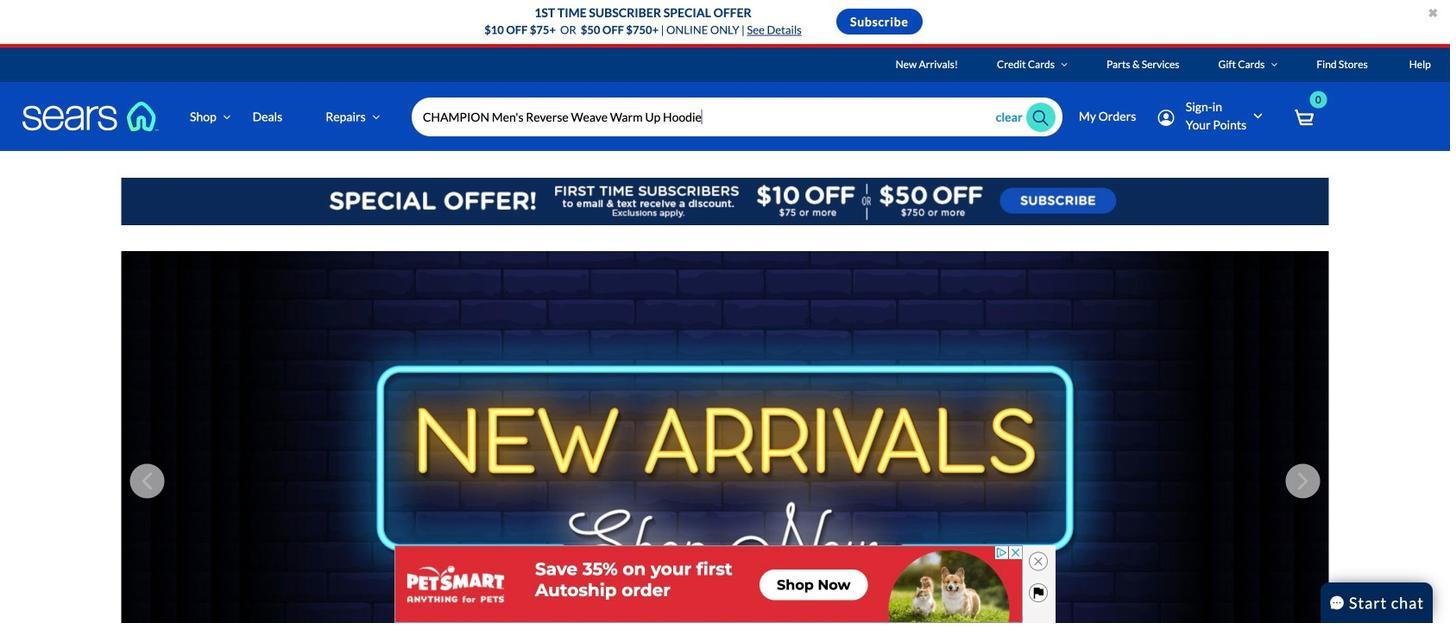 Task type: describe. For each thing, give the bounding box(es) containing it.
view cart image
[[1295, 108, 1315, 127]]



Task type: locate. For each thing, give the bounding box(es) containing it.
0 horizontal spatial angle down image
[[223, 111, 231, 123]]

Search text field
[[412, 98, 1063, 137]]

settings image
[[1158, 110, 1175, 126]]

angle down image
[[1062, 59, 1068, 70], [1272, 59, 1278, 70]]

home image
[[22, 101, 160, 132]]

1 angle down image from the left
[[1062, 59, 1068, 70]]

advertisement element
[[395, 546, 1023, 624]]

2 angle down image from the left
[[1272, 59, 1278, 70]]

banner
[[0, 47, 1451, 176]]

1 horizontal spatial angle down image
[[373, 111, 380, 123]]

1 horizontal spatial angle down image
[[1272, 59, 1278, 70]]

1 angle down image from the left
[[223, 111, 231, 123]]

2 angle down image from the left
[[373, 111, 380, 123]]

0 horizontal spatial angle down image
[[1062, 59, 1068, 70]]

angle down image
[[223, 111, 231, 123], [373, 111, 380, 123]]



Task type: vqa. For each thing, say whether or not it's contained in the screenshot.
the left angle down image
yes



